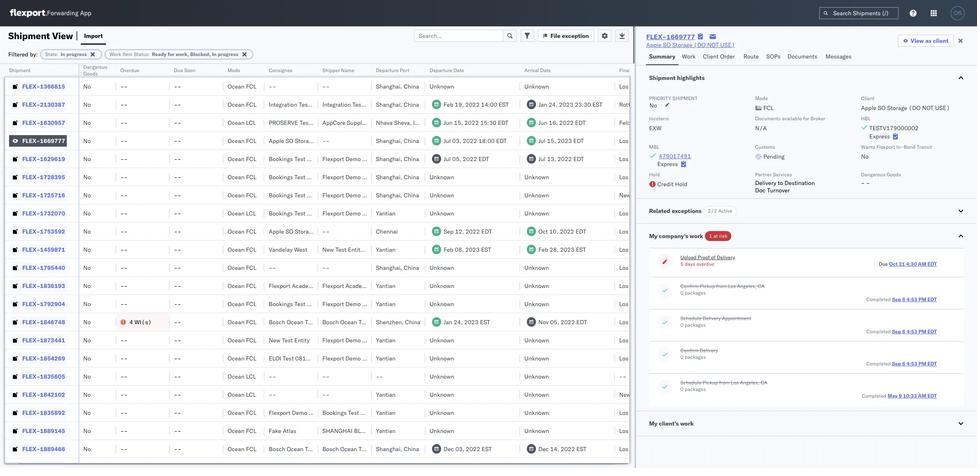 Task type: vqa. For each thing, say whether or not it's contained in the screenshot.


Task type: describe. For each thing, give the bounding box(es) containing it.
hbl
[[861, 115, 871, 122]]

no for flex-1846748
[[83, 319, 91, 326]]

shanghai, for flex-1889466
[[376, 446, 402, 453]]

13,
[[547, 155, 556, 163]]

packages inside schedule pickup from los angeles, ca 0 packages completed may 9 10:33 am edt
[[685, 386, 706, 393]]

of
[[711, 254, 716, 261]]

shipper inside button
[[322, 67, 340, 73]]

sep inside schedule delivery appointment 0 packages completed sep 6 4:53 pm edt
[[892, 329, 901, 335]]

lcl for flex-1835605
[[246, 373, 256, 380]]

express for mbl
[[657, 160, 678, 168]]

bosch up new test entity
[[269, 319, 285, 326]]

est for feb 28, 2023 est
[[576, 246, 586, 253]]

shipment
[[673, 95, 698, 101]]

flex-1725716
[[22, 192, 65, 199]]

risk
[[719, 233, 727, 239]]

appcore
[[322, 119, 345, 126]]

bookings test consignee for flex-1728395
[[269, 173, 335, 181]]

jul for jul 05, 2022 edt
[[444, 155, 451, 163]]

1 am from the top
[[918, 261, 926, 267]]

packages inside "confirm delivery 0 packages completed sep 6 4:53 pm edt"
[[685, 354, 706, 360]]

flex-2130387
[[22, 101, 65, 108]]

no for flex-1629619
[[83, 155, 91, 163]]

flexport for 1725716
[[322, 192, 344, 199]]

ca for flex-1795440
[[654, 264, 662, 272]]

flexport for 1732070
[[322, 210, 344, 217]]

bookings for flex-1728395
[[269, 173, 293, 181]]

los for flex-1836193
[[619, 282, 629, 290]]

exceptions
[[672, 207, 702, 215]]

shanghai, china for flex-2130387
[[376, 101, 419, 108]]

departure port
[[376, 67, 409, 73]]

shipment for shipment view
[[8, 30, 50, 41]]

1 progress from the left
[[66, 51, 87, 57]]

bookings test consignee for flex-1629619
[[269, 155, 335, 163]]

1459871
[[40, 246, 65, 253]]

shipment view
[[8, 30, 73, 41]]

confirm delivery button
[[681, 348, 718, 354]]

feb 19, 2022 14:00 est
[[444, 101, 509, 108]]

2 : from the left
[[148, 51, 150, 57]]

dangerous goods button
[[79, 62, 113, 77]]

2022 for dec 03, 2022 est
[[466, 446, 480, 453]]

bookings for flex-1629619
[[269, 155, 293, 163]]

mode button
[[223, 66, 256, 74]]

no for flex-1854269
[[83, 355, 91, 362]]

flexport for 1792904
[[322, 300, 344, 308]]

ocean fcl for flex-1846748
[[228, 319, 256, 326]]

flex-1854269 button
[[9, 353, 67, 364]]

consignee for flex-1728395
[[307, 173, 335, 181]]

flex-2130387 button
[[9, 99, 67, 110]]

delivery inside partner services delivery to destination doc turnover
[[755, 179, 776, 187]]

no for flex-1889466
[[83, 446, 91, 453]]

14:00
[[481, 101, 497, 108]]

1835605
[[40, 373, 65, 380]]

ocean fcl for flex-1366815
[[228, 83, 256, 90]]

flex-1459871 button
[[9, 244, 67, 255]]

port for final port
[[632, 67, 641, 73]]

ocean for 1366815
[[228, 83, 245, 90]]

flexport academy (sz) ltd.
[[322, 282, 397, 290]]

1 vertical spatial mode
[[755, 95, 768, 101]]

transit
[[917, 144, 932, 150]]

oct 21 4:30 am edt button
[[889, 261, 937, 267]]

express for hbl
[[870, 133, 890, 140]]

sep inside "confirm delivery 0 packages completed sep 6 4:53 pm edt"
[[892, 361, 901, 367]]

bosch down the fake
[[269, 446, 285, 453]]

flexport demo shipper co. for 1732070
[[322, 210, 392, 217]]

pm inside confirm pickup from los angeles, ca 0 packages completed sep 6 4:53 pm edt
[[919, 296, 926, 303]]

9
[[899, 393, 902, 399]]

flex-1846748 button
[[9, 316, 67, 328]]

4:53 inside confirm pickup from los angeles, ca 0 packages completed sep 6 4:53 pm edt
[[907, 296, 917, 303]]

3 resize handle column header from the left
[[160, 64, 170, 468]]

incoterm
[[649, 115, 669, 122]]

schedule for schedule delivery appointment
[[681, 315, 701, 322]]

4 resize handle column header from the left
[[214, 64, 223, 468]]

confirm pickup from los angeles, ca button
[[681, 283, 765, 290]]

customs
[[755, 144, 775, 150]]

1
[[709, 233, 712, 239]]

2023 for jan 24, 2023 est
[[464, 319, 479, 326]]

fcl for flex-1792904
[[246, 300, 256, 308]]

los for flex-1835892
[[619, 409, 629, 417]]

pm inside "confirm delivery 0 packages completed sep 6 4:53 pm edt"
[[919, 361, 926, 367]]

1 horizontal spatial oct
[[889, 261, 898, 267]]

flex-1846748
[[22, 319, 65, 326]]

shanghai, for flex-1725716
[[376, 192, 402, 199]]

netherlands
[[650, 101, 682, 108]]

feb 28, 2023 est
[[538, 246, 586, 253]]

2022 for jul 03, 2022 18:00 edt
[[463, 137, 477, 145]]

file
[[551, 32, 561, 39]]

ocean fcl for flex-1459871
[[228, 246, 256, 253]]

ocean for 1629619
[[228, 155, 245, 163]]

co.,
[[385, 427, 397, 435]]

fake atlas
[[269, 427, 296, 435]]

file exception
[[551, 32, 589, 39]]

1732070
[[40, 210, 65, 217]]

2130387
[[40, 101, 65, 108]]

flexport demo shipper co. for 1854269
[[322, 355, 392, 362]]

apple so storage (do not use) for jul 03, 2022 18:00 edt
[[269, 137, 358, 145]]

0 horizontal spatial oct
[[538, 228, 548, 235]]

ocean lcl for flex-1842102
[[228, 391, 256, 399]]

angeles, for flex-1629619
[[630, 155, 653, 163]]

flexport. image
[[10, 9, 47, 17]]

kingdom
[[669, 119, 692, 126]]

0 vertical spatial apple so storage (do not use)
[[646, 41, 735, 49]]

2022 for feb 19, 2022 14:00 est
[[465, 101, 480, 108]]

academy for (us)
[[292, 282, 316, 290]]

west
[[294, 246, 307, 253]]

no for flex-1728395
[[83, 173, 91, 181]]

ocean fcl for flex-1889466
[[228, 446, 256, 453]]

sheva,
[[394, 119, 412, 126]]

edt inside "confirm delivery 0 packages completed sep 6 4:53 pm edt"
[[928, 361, 937, 367]]

completed inside schedule delivery appointment 0 packages completed sep 6 4:53 pm edt
[[866, 329, 891, 335]]

date for departure date
[[454, 67, 464, 73]]

14,
[[550, 446, 559, 453]]

demo for 1725716
[[346, 192, 361, 199]]

flexport for 1728395
[[322, 173, 344, 181]]

shipper name
[[322, 67, 354, 73]]

2 in from the left
[[212, 51, 217, 57]]

jul 15, 2023 edt
[[538, 137, 584, 145]]

ca inside schedule pickup from los angeles, ca 0 packages completed may 9 10:33 am edt
[[761, 380, 768, 386]]

co. for 1629619
[[384, 155, 392, 163]]

angeles, for flex-1366815
[[630, 83, 653, 90]]

os button
[[948, 4, 967, 23]]

shanghai, for flex-2130387
[[376, 101, 402, 108]]

1 : from the left
[[57, 51, 59, 57]]

rotterdam,
[[619, 101, 649, 108]]

entity for new test entity
[[294, 337, 310, 344]]

6 inside schedule delivery appointment 0 packages completed sep 6 4:53 pm edt
[[902, 329, 905, 335]]

flex-1889145 button
[[9, 425, 67, 437]]

bosch ocean test down inc.
[[322, 319, 370, 326]]

angeles, for flex-1873441
[[630, 337, 653, 344]]

app
[[80, 9, 91, 17]]

0 vertical spatial 1669777
[[667, 33, 695, 41]]

yantian for flex-1836193
[[376, 282, 396, 290]]

2 progress from the left
[[218, 51, 238, 57]]

ocean for 1669777
[[228, 137, 245, 145]]

client order button
[[700, 49, 740, 65]]

flex- for flex-1889466 button
[[22, 446, 40, 453]]

packages inside schedule delivery appointment 0 packages completed sep 6 4:53 pm edt
[[685, 322, 706, 328]]

may
[[888, 393, 898, 399]]

consignee inside consignee button
[[269, 67, 293, 73]]

flex-1630957
[[22, 119, 65, 126]]

los inside confirm pickup from los angeles, ca 0 packages completed sep 6 4:53 pm edt
[[728, 283, 736, 289]]

angeles, inside confirm pickup from los angeles, ca 0 packages completed sep 6 4:53 pm edt
[[737, 283, 757, 289]]

upload proof of delivery button
[[681, 254, 735, 261]]

jun 16, 2022 edt
[[538, 119, 586, 126]]

4:53 inside schedule delivery appointment 0 packages completed sep 6 4:53 pm edt
[[907, 329, 917, 335]]

not down appcore
[[330, 137, 341, 145]]

departure for departure date
[[430, 67, 452, 73]]

1629619
[[40, 155, 65, 163]]

los angeles, ca for 1629619
[[619, 155, 662, 163]]

dangerous goods
[[83, 64, 107, 77]]

summary button
[[646, 49, 679, 65]]

fcl for flex-1459871
[[246, 246, 256, 253]]

co. for 1792904
[[384, 300, 392, 308]]

delivery inside button
[[717, 254, 735, 261]]

available
[[782, 115, 802, 122]]

los inside schedule pickup from los angeles, ca 0 packages completed may 9 10:33 am edt
[[731, 380, 739, 386]]

yantian for flex-1835892
[[376, 409, 396, 417]]

turnover
[[767, 187, 790, 194]]

sops button
[[763, 49, 784, 65]]

08,
[[455, 246, 464, 253]]

to
[[778, 179, 783, 187]]

not up client order
[[707, 41, 719, 49]]

los angeles, ca for 1795440
[[619, 264, 662, 272]]

0 inside "confirm delivery 0 packages completed sep 6 4:53 pm edt"
[[681, 354, 684, 360]]

consignee button
[[265, 66, 310, 74]]

so inside client apple so storage (do not use) incoterm exw
[[878, 104, 886, 112]]

flex-1873441
[[22, 337, 65, 344]]

vandelay west
[[269, 246, 307, 253]]

india
[[413, 119, 426, 126]]

flex- for the 'flex-1792904' button
[[22, 300, 40, 308]]

dec for dec 03, 2022 est
[[444, 446, 454, 453]]

storage down the proserve test account
[[295, 137, 315, 145]]

flex-1835892
[[22, 409, 65, 417]]

state
[[45, 51, 57, 57]]

may 9 10:33 am edt button
[[888, 393, 937, 399]]

flex-1842102 button
[[9, 389, 67, 401]]

co. for 1728395
[[384, 173, 392, 181]]

ltd.
[[386, 282, 397, 290]]

4
[[129, 319, 133, 326]]

so down proserve
[[286, 137, 293, 145]]

my for my company's work
[[649, 233, 658, 240]]

forwarding app
[[47, 9, 91, 17]]

china for flex-1725716
[[404, 192, 419, 199]]

angeles, for flex-1459871
[[630, 246, 653, 253]]

related exceptions
[[649, 207, 702, 215]]

resize handle column header for shipment
[[68, 64, 78, 468]]

1669777 inside button
[[40, 137, 65, 145]]

related
[[649, 207, 670, 215]]

flex-1630957 button
[[9, 117, 67, 128]]

view inside button
[[911, 37, 924, 45]]

flex-1669777 button
[[9, 135, 67, 147]]

los for flex-1792904
[[619, 300, 629, 308]]

flex- up summary
[[646, 33, 667, 41]]

ca for flex-1889145
[[654, 427, 662, 435]]

sep inside confirm pickup from los angeles, ca 0 packages completed sep 6 4:53 pm edt
[[892, 296, 901, 303]]

apple down proserve
[[269, 137, 284, 145]]

united
[[650, 119, 668, 126]]

bosch ocean test up new test entity
[[269, 319, 316, 326]]

fcl for flex-1846748
[[246, 319, 256, 326]]

1 in from the left
[[61, 51, 65, 57]]

los for flex-1889145
[[619, 427, 629, 435]]

fcl for flex-1835892
[[246, 409, 256, 417]]

no inside wants flexport in-bond transit no
[[861, 153, 869, 160]]

shipper for flex-1732070
[[362, 210, 383, 217]]

not up new test entity 2
[[330, 228, 341, 235]]

resize handle column header for departure port
[[416, 64, 426, 468]]

jan 24, 2023 est
[[444, 319, 490, 326]]

lcl for flex-1630957
[[246, 119, 256, 126]]

flex-1459871
[[22, 246, 65, 253]]

0 inside confirm pickup from los angeles, ca 0 packages completed sep 6 4:53 pm edt
[[681, 290, 684, 296]]

china for flex-1728395
[[404, 173, 419, 181]]

vandelay
[[269, 246, 293, 253]]

03, for dec
[[455, 446, 464, 453]]

final
[[619, 67, 630, 73]]

fcl for flex-1728395
[[246, 173, 256, 181]]

angeles, for flex-1669777
[[630, 137, 653, 145]]

documents for documents available for broker n/a
[[755, 115, 781, 122]]

storage up the work button
[[672, 41, 692, 49]]

work button
[[679, 49, 700, 65]]

ocean for 1753592
[[228, 228, 245, 235]]

ocean for 1732070
[[228, 210, 245, 217]]

so up vandelay west
[[286, 228, 293, 235]]

15, for jun
[[454, 119, 463, 126]]

bookings test consignee for flex-1725716
[[269, 192, 335, 199]]

broker
[[811, 115, 826, 122]]

edt inside confirm pickup from los angeles, ca 0 packages completed sep 6 4:53 pm edt
[[928, 296, 937, 303]]

destination
[[785, 179, 815, 187]]

forwarding
[[47, 9, 78, 17]]

0 inside schedule delivery appointment 0 packages completed sep 6 4:53 pm edt
[[681, 322, 684, 328]]

consignee for flex-1725716
[[307, 192, 335, 199]]

flexport for 1836193
[[322, 282, 344, 290]]



Task type: locate. For each thing, give the bounding box(es) containing it.
flex- inside flex-1629619 button
[[22, 155, 40, 163]]

due
[[174, 67, 183, 73], [879, 261, 888, 267]]

(do up new test entity 2
[[316, 228, 328, 235]]

0 horizontal spatial jun
[[444, 119, 453, 126]]

flex- down flex-1728395 button
[[22, 192, 40, 199]]

Search Shipments (/) text field
[[819, 7, 899, 19]]

5 yantian from the top
[[376, 337, 396, 344]]

1 vertical spatial 05,
[[550, 319, 559, 326]]

1 lcl from the top
[[246, 119, 256, 126]]

storage up testv179000002
[[887, 104, 907, 112]]

los angeles, ca for 1846748
[[619, 319, 662, 326]]

11 los angeles, ca from the top
[[619, 319, 662, 326]]

work inside button
[[680, 420, 694, 428]]

flex-1669777
[[646, 33, 695, 41], [22, 137, 65, 145]]

15 los angeles, ca from the top
[[619, 427, 662, 435]]

bookings for flex-1792904
[[269, 300, 293, 308]]

for left work,
[[168, 51, 174, 57]]

packages up schedule pickup from los angeles, ca button
[[685, 354, 706, 360]]

flex-1366815
[[22, 83, 65, 90]]

file exception button
[[538, 29, 594, 42], [538, 29, 594, 42]]

3 ocean lcl from the top
[[228, 373, 256, 380]]

081801
[[295, 355, 317, 362]]

12 ocean fcl from the top
[[228, 319, 256, 326]]

2 los angeles, ca from the top
[[619, 137, 662, 145]]

am inside schedule pickup from los angeles, ca 0 packages completed may 9 10:33 am edt
[[918, 393, 926, 399]]

1 dec from the left
[[444, 446, 454, 453]]

1846748
[[40, 319, 65, 326]]

1 vertical spatial 1669777
[[40, 137, 65, 145]]

0 horizontal spatial hold
[[649, 172, 660, 178]]

1 vertical spatial goods
[[887, 172, 901, 178]]

1 vertical spatial newark,
[[661, 391, 683, 399]]

flex-1732070
[[22, 210, 65, 217]]

delivery left appointment
[[703, 315, 721, 322]]

shipment up by:
[[8, 30, 50, 41]]

ny up related
[[647, 192, 655, 199]]

(do up the work button
[[694, 41, 706, 49]]

hold up "credit"
[[649, 172, 660, 178]]

ca inside confirm pickup from los angeles, ca 0 packages completed sep 6 4:53 pm edt
[[758, 283, 765, 289]]

1 date from the left
[[454, 67, 464, 73]]

0 vertical spatial schedule
[[681, 315, 701, 322]]

1 packages from the top
[[685, 290, 706, 296]]

academy for (sz)
[[346, 282, 370, 290]]

flex- inside flex-1795440 "button"
[[22, 264, 40, 272]]

7 shanghai, china from the top
[[376, 264, 419, 272]]

1 ocean lcl from the top
[[228, 119, 256, 126]]

arrival date
[[524, 67, 551, 73]]

0 horizontal spatial express
[[657, 160, 678, 168]]

5 shanghai, from the top
[[376, 173, 402, 181]]

flex- up flex-1459871 button
[[22, 228, 40, 235]]

(do inside client apple so storage (do not use) incoterm exw
[[909, 104, 921, 112]]

1 horizontal spatial 1669777
[[667, 33, 695, 41]]

edt inside schedule delivery appointment 0 packages completed sep 6 4:53 pm edt
[[928, 329, 937, 335]]

2 vertical spatial 4:53
[[907, 361, 917, 367]]

1669777 down the 1630957
[[40, 137, 65, 145]]

2 departure from the left
[[430, 67, 452, 73]]

jan for jan 24, 2023 23:30 est
[[538, 101, 547, 108]]

8 shanghai, china from the top
[[376, 446, 419, 453]]

1 vertical spatial entity
[[294, 337, 310, 344]]

ocean for 1459871
[[228, 246, 245, 253]]

1 horizontal spatial in
[[212, 51, 217, 57]]

flex- down "flex-1366815" button
[[22, 101, 40, 108]]

ca for flex-1792904
[[654, 300, 662, 308]]

test
[[300, 119, 311, 126], [294, 155, 305, 163], [294, 173, 305, 181], [294, 192, 305, 199], [294, 210, 305, 217], [336, 246, 346, 253], [294, 300, 305, 308], [305, 319, 316, 326], [359, 319, 370, 326], [282, 337, 293, 344], [283, 355, 294, 362], [348, 409, 359, 417], [305, 446, 316, 453], [359, 446, 370, 453]]

jul up "jul 05, 2022 edt"
[[444, 137, 451, 145]]

documents up shipment highlights button
[[788, 53, 817, 60]]

flex- inside flex-1728395 button
[[22, 173, 40, 181]]

mode inside "button"
[[228, 67, 240, 73]]

angeles, inside schedule pickup from los angeles, ca 0 packages completed may 9 10:33 am edt
[[740, 380, 760, 386]]

china for flex-2130387
[[404, 101, 419, 108]]

flex- down flex-1629619 button
[[22, 173, 40, 181]]

schedule down the confirm delivery button
[[681, 380, 701, 386]]

17 ocean fcl from the top
[[228, 446, 256, 453]]

1 vertical spatial my
[[649, 420, 658, 428]]

resize handle column header
[[68, 64, 78, 468], [106, 64, 116, 468], [160, 64, 170, 468], [214, 64, 223, 468], [255, 64, 265, 468], [308, 64, 318, 468], [362, 64, 372, 468], [416, 64, 426, 468], [510, 64, 520, 468], [605, 64, 615, 468]]

bookings test consignee for flex-1792904
[[269, 300, 335, 308]]

1795440
[[40, 264, 65, 272]]

0 vertical spatial shipment
[[8, 30, 50, 41]]

completed inside schedule pickup from los angeles, ca 0 packages completed may 9 10:33 am edt
[[862, 393, 887, 399]]

2 port from the left
[[632, 67, 641, 73]]

0 vertical spatial documents
[[788, 53, 817, 60]]

/
[[656, 192, 660, 199], [656, 391, 660, 399]]

shipper name button
[[318, 66, 364, 74]]

for inside documents available for broker n/a
[[803, 115, 809, 122]]

2 resize handle column header from the left
[[106, 64, 116, 468]]

client inside client apple so storage (do not use) incoterm exw
[[861, 95, 875, 101]]

name
[[341, 67, 354, 73]]

due left 21 at the bottom of the page
[[879, 261, 888, 267]]

1 vertical spatial 03,
[[455, 446, 464, 453]]

1 ocean fcl from the top
[[228, 83, 256, 90]]

co. for 1873441
[[384, 337, 392, 344]]

flex- inside flex-1630957 button
[[22, 119, 40, 126]]

shanghai bluetech co., ltd
[[322, 427, 408, 435]]

8 resize handle column header from the left
[[416, 64, 426, 468]]

0 vertical spatial pickup
[[700, 283, 715, 289]]

0 horizontal spatial date
[[454, 67, 464, 73]]

goods down wants flexport in-bond transit no
[[887, 172, 901, 178]]

6 los angeles, ca from the top
[[619, 228, 662, 235]]

(do up testv179000002
[[909, 104, 921, 112]]

due left soon
[[174, 67, 183, 73]]

0 horizontal spatial port
[[400, 67, 409, 73]]

fcl for flex-1629619
[[246, 155, 256, 163]]

ca for flex-1629619
[[654, 155, 662, 163]]

1 vertical spatial apple so storage (do not use)
[[269, 137, 358, 145]]

apple inside client apple so storage (do not use) incoterm exw
[[861, 104, 877, 112]]

0 vertical spatial 05,
[[452, 155, 461, 163]]

newark, up my client's work on the bottom of page
[[661, 391, 683, 399]]

1 sep 6 4:53 pm edt button from the top
[[892, 296, 937, 303]]

oct
[[538, 228, 548, 235], [889, 261, 898, 267]]

0 vertical spatial sep 6 4:53 pm edt button
[[892, 296, 937, 303]]

schedule inside schedule pickup from los angeles, ca 0 packages completed may 9 10:33 am edt
[[681, 380, 701, 386]]

3 yantian from the top
[[376, 282, 396, 290]]

: right by:
[[57, 51, 59, 57]]

0 horizontal spatial 15,
[[454, 119, 463, 126]]

3 0 from the top
[[681, 354, 684, 360]]

my client's work button
[[636, 411, 977, 436]]

10 resize handle column header from the left
[[605, 64, 615, 468]]

shipment inside button
[[9, 67, 31, 73]]

flex-1669777 inside button
[[22, 137, 65, 145]]

16 los angeles, ca from the top
[[619, 446, 662, 453]]

1 vertical spatial jan
[[444, 319, 452, 326]]

1 horizontal spatial academy
[[346, 282, 370, 290]]

2 shanghai, from the top
[[376, 101, 402, 108]]

feb
[[444, 101, 453, 108], [444, 246, 453, 253], [538, 246, 548, 253]]

flex- for flex-1669777 button
[[22, 137, 40, 145]]

8 ocean fcl from the top
[[228, 246, 256, 253]]

documents for documents
[[788, 53, 817, 60]]

storage up west
[[295, 228, 315, 235]]

1 vertical spatial documents
[[755, 115, 781, 122]]

flexport inside wants flexport in-bond transit no
[[877, 144, 895, 150]]

nj up exceptions
[[684, 192, 691, 199]]

0 horizontal spatial departure
[[376, 67, 399, 73]]

ocean for 1725716
[[228, 192, 245, 199]]

demo for 1728395
[[346, 173, 361, 181]]

flex- inside flex-1873441 "button"
[[22, 337, 40, 344]]

jul down jul 03, 2022 18:00 edt
[[444, 155, 451, 163]]

est for jan 24, 2023 est
[[480, 319, 490, 326]]

not inside client apple so storage (do not use) incoterm exw
[[922, 104, 934, 112]]

shipment highlights button
[[636, 66, 977, 90]]

progress up the dangerous goods
[[66, 51, 87, 57]]

pm inside schedule delivery appointment 0 packages completed sep 6 4:53 pm edt
[[919, 329, 926, 335]]

est for dec 03, 2022 est
[[482, 446, 492, 453]]

4 ocean lcl from the top
[[228, 391, 256, 399]]

apple up summary
[[646, 41, 662, 49]]

0 vertical spatial for
[[168, 51, 174, 57]]

flex- inside flex-1835605 button
[[22, 373, 40, 380]]

angeles, for flex-1753592
[[630, 228, 653, 235]]

nj up my client's work on the bottom of page
[[684, 391, 691, 399]]

2 am from the top
[[918, 393, 926, 399]]

view up state : in progress
[[52, 30, 73, 41]]

departure down the search... text field
[[430, 67, 452, 73]]

final port
[[619, 67, 641, 73]]

1 departure from the left
[[376, 67, 399, 73]]

proserve test account
[[269, 119, 334, 126]]

shanghai, for flex-1728395
[[376, 173, 402, 181]]

so down the flex-1669777 link
[[663, 41, 671, 49]]

shipment highlights
[[649, 74, 705, 82]]

0 horizontal spatial progress
[[66, 51, 87, 57]]

flex- inside flex-1725716 button
[[22, 192, 40, 199]]

flex- for flex-1835605 button
[[22, 373, 40, 380]]

2 lcl from the top
[[246, 210, 256, 217]]

6 inside "confirm delivery 0 packages completed sep 6 4:53 pm edt"
[[902, 361, 905, 367]]

14 ocean fcl from the top
[[228, 355, 256, 362]]

16,
[[549, 119, 558, 126]]

departure right name
[[376, 67, 399, 73]]

ny up my client's work on the bottom of page
[[647, 391, 655, 399]]

2 0 from the top
[[681, 322, 684, 328]]

2 ocean fcl from the top
[[228, 101, 256, 108]]

flex- for flex-1835892 button
[[22, 409, 40, 417]]

angeles, for flex-1846748
[[630, 319, 653, 326]]

4 0 from the top
[[681, 386, 684, 393]]

2 vertical spatial 6
[[902, 361, 905, 367]]

1 horizontal spatial dec
[[538, 446, 549, 453]]

3 sep 6 4:53 pm edt button from the top
[[892, 361, 937, 367]]

1842102
[[40, 391, 65, 399]]

1 pm from the top
[[919, 296, 926, 303]]

1854269
[[40, 355, 65, 362]]

11 ocean fcl from the top
[[228, 300, 256, 308]]

new york, ny / newark, nj for shanghai, china
[[619, 192, 691, 199]]

jul up jul 13, 2022 edt
[[538, 137, 546, 145]]

express
[[870, 133, 890, 140], [657, 160, 678, 168]]

1873441
[[40, 337, 65, 344]]

schedule inside schedule delivery appointment 0 packages completed sep 6 4:53 pm edt
[[681, 315, 701, 322]]

6 inside confirm pickup from los angeles, ca 0 packages completed sep 6 4:53 pm edt
[[902, 296, 905, 303]]

/ up the client's
[[656, 391, 660, 399]]

from inside confirm pickup from los angeles, ca 0 packages completed sep 6 4:53 pm edt
[[716, 283, 727, 289]]

2 york, from the top
[[632, 391, 646, 399]]

flex- up flex-1889466 button
[[22, 427, 40, 435]]

2 schedule from the top
[[681, 380, 701, 386]]

apple inside apple so storage (do not use) link
[[646, 41, 662, 49]]

inc.
[[334, 282, 344, 290]]

pickup inside confirm pickup from los angeles, ca 0 packages completed sep 6 4:53 pm edt
[[700, 283, 715, 289]]

1669777 up the work button
[[667, 33, 695, 41]]

flex- up the 'flex-1792904' button
[[22, 282, 40, 290]]

mode
[[228, 67, 240, 73], [755, 95, 768, 101]]

bosch ocean test down atlas
[[269, 446, 316, 453]]

angeles, for flex-1889466
[[630, 446, 653, 453]]

shipment down filtered
[[9, 67, 31, 73]]

bosch down shanghai
[[322, 446, 339, 453]]

05, for nov
[[550, 319, 559, 326]]

no for flex-1732070
[[83, 210, 91, 217]]

no for flex-1725716
[[83, 192, 91, 199]]

ocean lcl for flex-1732070
[[228, 210, 256, 217]]

lcl
[[246, 119, 256, 126], [246, 210, 256, 217], [246, 373, 256, 380], [246, 391, 256, 399]]

ny
[[647, 192, 655, 199], [647, 391, 655, 399]]

4 packages from the top
[[685, 386, 706, 393]]

demo for 1629619
[[346, 155, 361, 163]]

ocean for 1854269
[[228, 355, 245, 362]]

3 lcl from the top
[[246, 373, 256, 380]]

dec for dec 14, 2022 est
[[538, 446, 549, 453]]

0 horizontal spatial in
[[61, 51, 65, 57]]

0 horizontal spatial mode
[[228, 67, 240, 73]]

flex- for "flex-1366815" button
[[22, 83, 40, 90]]

no for flex-1835605
[[83, 373, 91, 380]]

13 ocean fcl from the top
[[228, 337, 256, 344]]

3 shanghai, china from the top
[[376, 137, 419, 145]]

flex- down flex-1889145 button
[[22, 446, 40, 453]]

1 nj from the top
[[684, 192, 691, 199]]

shipment inside button
[[649, 74, 676, 82]]

blocked,
[[190, 51, 211, 57]]

flex- up flex-1728395 button
[[22, 155, 40, 163]]

-
[[120, 83, 124, 90], [124, 83, 128, 90], [174, 83, 178, 90], [178, 83, 181, 90], [269, 83, 272, 90], [272, 83, 276, 90], [322, 83, 326, 90], [326, 83, 330, 90], [120, 101, 124, 108], [124, 101, 128, 108], [174, 101, 178, 108], [178, 101, 181, 108], [120, 119, 124, 126], [124, 119, 128, 126], [174, 119, 178, 126], [178, 119, 181, 126], [120, 137, 124, 145], [124, 137, 128, 145], [174, 137, 178, 145], [178, 137, 181, 145], [322, 137, 326, 145], [326, 137, 330, 145], [120, 155, 124, 163], [124, 155, 128, 163], [174, 155, 178, 163], [178, 155, 181, 163], [120, 173, 124, 181], [124, 173, 128, 181], [174, 173, 178, 181], [178, 173, 181, 181], [861, 179, 865, 187], [866, 179, 870, 187], [120, 192, 124, 199], [124, 192, 128, 199], [174, 192, 178, 199], [178, 192, 181, 199], [120, 210, 124, 217], [124, 210, 128, 217], [174, 210, 178, 217], [178, 210, 181, 217], [120, 228, 124, 235], [124, 228, 128, 235], [174, 228, 178, 235], [178, 228, 181, 235], [322, 228, 326, 235], [326, 228, 330, 235], [120, 246, 124, 253], [124, 246, 128, 253], [174, 246, 178, 253], [178, 246, 181, 253], [120, 264, 124, 272], [124, 264, 128, 272], [174, 264, 178, 272], [178, 264, 181, 272], [269, 264, 272, 272], [272, 264, 276, 272], [322, 264, 326, 272], [326, 264, 330, 272], [120, 282, 124, 290], [124, 282, 128, 290], [174, 282, 178, 290], [178, 282, 181, 290], [120, 300, 124, 308], [124, 300, 128, 308], [174, 300, 178, 308], [178, 300, 181, 308], [174, 319, 178, 326], [178, 319, 181, 326], [120, 337, 124, 344], [124, 337, 128, 344], [174, 337, 178, 344], [178, 337, 181, 344], [120, 355, 124, 362], [124, 355, 128, 362], [174, 355, 178, 362], [178, 355, 181, 362], [120, 373, 124, 380], [124, 373, 128, 380], [174, 373, 178, 380], [178, 373, 181, 380], [269, 373, 272, 380], [272, 373, 276, 380], [322, 373, 326, 380], [326, 373, 330, 380], [376, 373, 380, 380], [380, 373, 383, 380], [619, 373, 623, 380], [623, 373, 626, 380], [120, 391, 124, 399], [124, 391, 128, 399], [174, 391, 178, 399], [178, 391, 181, 399], [269, 391, 272, 399], [272, 391, 276, 399], [322, 391, 326, 399], [326, 391, 330, 399], [120, 409, 124, 417], [124, 409, 128, 417], [174, 409, 178, 417], [178, 409, 181, 417], [120, 427, 124, 435], [124, 427, 128, 435], [174, 427, 178, 435], [178, 427, 181, 435], [120, 446, 124, 453], [124, 446, 128, 453], [174, 446, 178, 453], [178, 446, 181, 453]]

goods
[[83, 71, 98, 77], [887, 172, 901, 178]]

0 horizontal spatial view
[[52, 30, 73, 41]]

Search... text field
[[414, 29, 504, 42]]

order
[[720, 53, 735, 60]]

4 shanghai, from the top
[[376, 155, 402, 163]]

fcl for flex-1889145
[[246, 427, 256, 435]]

edt inside schedule pickup from los angeles, ca 0 packages completed may 9 10:33 am edt
[[928, 393, 937, 399]]

21
[[899, 261, 905, 267]]

7 resize handle column header from the left
[[362, 64, 372, 468]]

no for flex-1366815
[[83, 83, 91, 90]]

los for flex-1889466
[[619, 446, 629, 453]]

10 los angeles, ca from the top
[[619, 300, 662, 308]]

flex-1728395 button
[[9, 171, 67, 183]]

bond
[[904, 144, 916, 150]]

1 horizontal spatial work
[[682, 53, 696, 60]]

use) inside client apple so storage (do not use) incoterm exw
[[935, 104, 950, 112]]

mbl
[[649, 144, 660, 150]]

flex- up flex-1629619 button
[[22, 137, 40, 145]]

ocean for 1889466
[[228, 446, 245, 453]]

15, down '19,'
[[454, 119, 463, 126]]

los angeles, ca for 1459871
[[619, 246, 662, 253]]

4:53 inside "confirm delivery 0 packages completed sep 6 4:53 pm edt"
[[907, 361, 917, 367]]

dangerous for dangerous goods - -
[[861, 172, 885, 178]]

3 ocean fcl from the top
[[228, 137, 256, 145]]

work down apple so storage (do not use) link
[[682, 53, 696, 60]]

flexport demo shipper co.
[[322, 155, 392, 163], [322, 173, 392, 181], [322, 192, 392, 199], [322, 210, 392, 217], [322, 300, 392, 308], [322, 337, 392, 344], [322, 355, 392, 362], [269, 409, 339, 417]]

for left broker
[[803, 115, 809, 122]]

ca for flex-1846748
[[654, 319, 662, 326]]

2 nj from the top
[[684, 391, 691, 399]]

shanghai, china for flex-1366815
[[376, 83, 419, 90]]

0 vertical spatial flex-1669777
[[646, 33, 695, 41]]

work inside button
[[682, 53, 696, 60]]

4 ocean fcl from the top
[[228, 155, 256, 163]]

0 vertical spatial express
[[870, 133, 890, 140]]

flex- inside flex-1854269 button
[[22, 355, 40, 362]]

1 horizontal spatial client
[[861, 95, 875, 101]]

0 horizontal spatial dangerous
[[83, 64, 107, 70]]

1 horizontal spatial mode
[[755, 95, 768, 101]]

status
[[134, 51, 148, 57]]

in right state at the top of page
[[61, 51, 65, 57]]

1 vertical spatial /
[[656, 391, 660, 399]]

6 yantian from the top
[[376, 355, 396, 362]]

479017491
[[659, 153, 691, 160]]

from for confirm
[[716, 283, 727, 289]]

ocean fcl
[[228, 83, 256, 90], [228, 101, 256, 108], [228, 137, 256, 145], [228, 155, 256, 163], [228, 173, 256, 181], [228, 192, 256, 199], [228, 228, 256, 235], [228, 246, 256, 253], [228, 264, 256, 272], [228, 282, 256, 290], [228, 300, 256, 308], [228, 319, 256, 326], [228, 337, 256, 344], [228, 355, 256, 362], [228, 409, 256, 417], [228, 427, 256, 435], [228, 446, 256, 453]]

confirm inside confirm pickup from los angeles, ca 0 packages completed sep 6 4:53 pm edt
[[681, 283, 699, 289]]

no for flex-1889145
[[83, 427, 91, 435]]

9 resize handle column header from the left
[[510, 64, 520, 468]]

(do down the account
[[316, 137, 328, 145]]

1 confirm from the top
[[681, 283, 699, 289]]

pickup for confirm
[[700, 283, 715, 289]]

0 vertical spatial oct
[[538, 228, 548, 235]]

1 vertical spatial for
[[803, 115, 809, 122]]

not up transit
[[922, 104, 934, 112]]

0 vertical spatial nj
[[684, 192, 691, 199]]

05, down jul 03, 2022 18:00 edt
[[452, 155, 461, 163]]

completed inside "confirm delivery 0 packages completed sep 6 4:53 pm edt"
[[866, 361, 891, 367]]

1 my from the top
[[649, 233, 658, 240]]

pickup
[[700, 283, 715, 289], [703, 380, 718, 386]]

shipment up the priority
[[649, 74, 676, 82]]

0 vertical spatial ny
[[647, 192, 655, 199]]

4 yantian from the top
[[376, 300, 396, 308]]

packages down the confirm delivery button
[[685, 386, 706, 393]]

resize handle column header for arrival date
[[605, 64, 615, 468]]

0 vertical spatial work
[[690, 233, 703, 240]]

0 vertical spatial 4:53
[[907, 296, 917, 303]]

flex- inside the 'flex-1792904' button
[[22, 300, 40, 308]]

dangerous down wants
[[861, 172, 885, 178]]

confirm inside "confirm delivery 0 packages completed sep 6 4:53 pm edt"
[[681, 348, 699, 354]]

los for flex-1669777
[[619, 137, 629, 145]]

2 vertical spatial pm
[[919, 361, 926, 367]]

client
[[703, 53, 719, 60], [861, 95, 875, 101]]

apple so storage (do not use) down the account
[[269, 137, 358, 145]]

ocean fcl for flex-1629619
[[228, 155, 256, 163]]

partner
[[755, 172, 772, 178]]

24, for jan 24, 2023 est
[[454, 319, 463, 326]]

3 packages from the top
[[685, 354, 706, 360]]

flex- inside flex-1846748 button
[[22, 319, 40, 326]]

flex-1629619 button
[[9, 153, 67, 165]]

fcl for flex-1725716
[[246, 192, 256, 199]]

1 resize handle column header from the left
[[68, 64, 78, 468]]

documents inside button
[[788, 53, 817, 60]]

7 los angeles, ca from the top
[[619, 246, 662, 253]]

flex- down flex-1846748 button
[[22, 337, 40, 344]]

work for work item status : ready for work, blocked, in progress
[[110, 51, 121, 57]]

flex- inside the flex-1842102 button
[[22, 391, 40, 399]]

los for flex-1753592
[[619, 228, 629, 235]]

0 horizontal spatial 1669777
[[40, 137, 65, 145]]

1 vertical spatial due
[[879, 261, 888, 267]]

1 horizontal spatial 24,
[[549, 101, 558, 108]]

1 vertical spatial shipment
[[9, 67, 31, 73]]

flex- inside flex-1889466 button
[[22, 446, 40, 453]]

6 ocean fcl from the top
[[228, 192, 256, 199]]

dangerous down import button
[[83, 64, 107, 70]]

0 horizontal spatial academy
[[292, 282, 316, 290]]

by:
[[30, 51, 38, 58]]

1835892
[[40, 409, 65, 417]]

flex- down flex-1459871 button
[[22, 264, 40, 272]]

no for flex-1835892
[[83, 409, 91, 417]]

3 6 from the top
[[902, 361, 905, 367]]

shipper for flex-1873441
[[362, 337, 383, 344]]

2 vertical spatial sep 6 4:53 pm edt button
[[892, 361, 937, 367]]

port inside "button"
[[632, 67, 641, 73]]

2 date from the left
[[540, 67, 551, 73]]

1 0 from the top
[[681, 290, 684, 296]]

dec
[[444, 446, 454, 453], [538, 446, 549, 453]]

0 vertical spatial york,
[[632, 192, 646, 199]]

2022 for jun 16, 2022 edt
[[559, 119, 574, 126]]

shipper for flex-1725716
[[362, 192, 383, 199]]

flex- down flex-1835605 button
[[22, 391, 40, 399]]

0 vertical spatial 24,
[[549, 101, 558, 108]]

flex- down flex-1725716 button
[[22, 210, 40, 217]]

work right the client's
[[680, 420, 694, 428]]

shanghai
[[322, 427, 353, 435]]

flex- inside "flex-1366815" button
[[22, 83, 40, 90]]

15, for jul
[[547, 137, 556, 145]]

1 vertical spatial express
[[657, 160, 678, 168]]

los angeles, ca for 1792904
[[619, 300, 662, 308]]

jun for jun 16, 2022 edt
[[538, 119, 547, 126]]

0 vertical spatial mode
[[228, 67, 240, 73]]

entity for new test entity 2
[[348, 246, 363, 253]]

4:30
[[906, 261, 917, 267]]

co. for 1854269
[[384, 355, 392, 362]]

entity up 081801
[[294, 337, 310, 344]]

1 horizontal spatial jun
[[538, 119, 547, 126]]

flex-1753592 button
[[9, 226, 67, 237]]

departure port button
[[372, 66, 417, 74]]

feb left '19,'
[[444, 101, 453, 108]]

fcl for flex-1854269
[[246, 355, 256, 362]]

1 vertical spatial schedule
[[681, 380, 701, 386]]

delivery inside "confirm delivery 0 packages completed sep 6 4:53 pm edt"
[[700, 348, 718, 354]]

goods inside dangerous goods - -
[[887, 172, 901, 178]]

los angeles, ca for 1728395
[[619, 173, 662, 181]]

0 vertical spatial entity
[[348, 246, 363, 253]]

1 jun from the left
[[444, 119, 453, 126]]

shipper for flex-1728395
[[362, 173, 383, 181]]

8 shanghai, from the top
[[376, 446, 402, 453]]

apple so storage (do not use) up the work button
[[646, 41, 735, 49]]

consignee for flex-1732070
[[307, 210, 335, 217]]

2 / from the top
[[656, 391, 660, 399]]

2 confirm from the top
[[681, 348, 699, 354]]

5 shanghai, china from the top
[[376, 173, 419, 181]]

4 lcl from the top
[[246, 391, 256, 399]]

1 / from the top
[[656, 192, 660, 199]]

fcl for flex-1795440
[[246, 264, 256, 272]]

flex- inside flex-1836193 button
[[22, 282, 40, 290]]

co. for 1725716
[[384, 192, 392, 199]]

york, for shanghai, china
[[632, 192, 646, 199]]

completed
[[866, 296, 891, 303], [866, 329, 891, 335], [866, 361, 891, 367], [862, 393, 887, 399]]

4 shanghai, china from the top
[[376, 155, 419, 163]]

work left 1
[[690, 233, 703, 240]]

new york, ny / newark, nj up the client's
[[619, 391, 691, 399]]

los angeles, ca for 1889145
[[619, 427, 662, 435]]

upload
[[681, 254, 697, 261]]

14 los angeles, ca from the top
[[619, 409, 662, 417]]

2 sep 6 4:53 pm edt button from the top
[[892, 329, 937, 335]]

flex- inside flex-1889145 button
[[22, 427, 40, 435]]

03,
[[452, 137, 461, 145], [455, 446, 464, 453]]

0 vertical spatial /
[[656, 192, 660, 199]]

in right blocked,
[[212, 51, 217, 57]]

ocean fcl for flex-1836193
[[228, 282, 256, 290]]

1 horizontal spatial view
[[911, 37, 924, 45]]

my inside my client's work button
[[649, 420, 658, 428]]

1 horizontal spatial goods
[[887, 172, 901, 178]]

flex- inside flex-1459871 button
[[22, 246, 40, 253]]

goods down state : in progress
[[83, 71, 98, 77]]

oct left 21 at the bottom of the page
[[889, 261, 898, 267]]

proserve
[[269, 119, 298, 126]]

1 horizontal spatial flex-1669777
[[646, 33, 695, 41]]

unknown
[[430, 83, 454, 90], [524, 83, 549, 90], [430, 173, 454, 181], [524, 173, 549, 181], [430, 192, 454, 199], [524, 192, 549, 199], [430, 210, 454, 217], [524, 210, 549, 217], [430, 264, 454, 272], [524, 264, 549, 272], [430, 282, 454, 290], [524, 282, 549, 290], [430, 300, 454, 308], [524, 300, 549, 308], [430, 337, 454, 344], [524, 337, 549, 344], [430, 355, 454, 362], [524, 355, 549, 362], [430, 373, 454, 380], [524, 373, 549, 380], [430, 391, 454, 399], [524, 391, 549, 399], [430, 409, 454, 417], [524, 409, 549, 417], [430, 427, 454, 435], [524, 427, 549, 435]]

2 vertical spatial apple so storage (do not use)
[[269, 228, 358, 235]]

13 los angeles, ca from the top
[[619, 355, 662, 362]]

1 horizontal spatial port
[[632, 67, 641, 73]]

1 vertical spatial flex-1669777
[[22, 137, 65, 145]]

flex- inside flex-1835892 button
[[22, 409, 40, 417]]

2023 for feb 08, 2023 est
[[465, 246, 480, 253]]

from inside schedule pickup from los angeles, ca 0 packages completed may 9 10:33 am edt
[[719, 380, 730, 386]]

date right arrival
[[540, 67, 551, 73]]

2 packages from the top
[[685, 322, 706, 328]]

0 horizontal spatial for
[[168, 51, 174, 57]]

feb 08, 2023 est
[[444, 246, 491, 253]]

yantian
[[376, 210, 396, 217], [376, 246, 396, 253], [376, 282, 396, 290], [376, 300, 396, 308], [376, 337, 396, 344], [376, 355, 396, 362], [376, 391, 396, 399], [376, 409, 396, 417], [376, 427, 396, 435]]

apple up vandelay
[[269, 228, 284, 235]]

dangerous inside button
[[83, 64, 107, 70]]

schedule up the confirm delivery button
[[681, 315, 701, 322]]

1 horizontal spatial dangerous
[[861, 172, 885, 178]]

bookings for flex-1725716
[[269, 192, 293, 199]]

rotterdam, netherlands
[[619, 101, 682, 108]]

flex-1669777 up flex-1629619
[[22, 137, 65, 145]]

packages inside confirm pickup from los angeles, ca 0 packages completed sep 6 4:53 pm edt
[[685, 290, 706, 296]]

delivery
[[755, 179, 776, 187], [717, 254, 735, 261], [703, 315, 721, 322], [700, 348, 718, 354]]

jun left 16,
[[538, 119, 547, 126]]

os
[[954, 10, 962, 16]]

bosch ocean test down shanghai
[[322, 446, 370, 453]]

china for flex-1366815
[[404, 83, 419, 90]]

1 vertical spatial confirm
[[681, 348, 699, 354]]

3 pm from the top
[[919, 361, 926, 367]]

flex- inside flex-1753592 button
[[22, 228, 40, 235]]

work,
[[176, 51, 189, 57]]

1 vertical spatial 15,
[[547, 137, 556, 145]]

3 shanghai, from the top
[[376, 137, 402, 145]]

am right 10:33
[[918, 393, 926, 399]]

0 vertical spatial pm
[[919, 296, 926, 303]]

progress up the mode "button"
[[218, 51, 238, 57]]

1 new york, ny / newark, nj from the top
[[619, 192, 691, 199]]

1 horizontal spatial due
[[879, 261, 888, 267]]

port
[[400, 67, 409, 73], [632, 67, 641, 73]]

flexport
[[877, 144, 895, 150], [322, 155, 344, 163], [322, 173, 344, 181], [322, 192, 344, 199], [322, 210, 344, 217], [269, 282, 290, 290], [322, 282, 344, 290], [322, 300, 344, 308], [322, 337, 344, 344], [322, 355, 344, 362], [269, 409, 290, 417]]

sep 6 4:53 pm edt button
[[892, 296, 937, 303], [892, 329, 937, 335], [892, 361, 937, 367]]

delivery down "schedule delivery appointment" button
[[700, 348, 718, 354]]

0 horizontal spatial 24,
[[454, 319, 463, 326]]

0 vertical spatial goods
[[83, 71, 98, 77]]

0 vertical spatial due
[[174, 67, 183, 73]]

sep 6 4:53 pm edt button for 6
[[892, 296, 937, 303]]

dangerous inside dangerous goods - -
[[861, 172, 885, 178]]

delivery inside schedule delivery appointment 0 packages completed sep 6 4:53 pm edt
[[703, 315, 721, 322]]

1 vertical spatial from
[[719, 380, 730, 386]]

1 vertical spatial oct
[[889, 261, 898, 267]]

delivery right 'of'
[[717, 254, 735, 261]]

hold right "credit"
[[675, 181, 688, 188]]

2 vertical spatial shipment
[[649, 74, 676, 82]]

flex- for the flex-1842102 button
[[22, 391, 40, 399]]

jun right 'india'
[[444, 119, 453, 126]]

pickup down the confirm delivery button
[[703, 380, 718, 386]]

flex- for flex-1836193 button
[[22, 282, 40, 290]]

summary
[[649, 53, 675, 60]]

5 resize handle column header from the left
[[255, 64, 265, 468]]

pickup inside schedule pickup from los angeles, ca 0 packages completed may 9 10:33 am edt
[[703, 380, 718, 386]]

credit hold
[[657, 181, 688, 188]]

0 inside schedule pickup from los angeles, ca 0 packages completed may 9 10:33 am edt
[[681, 386, 684, 393]]

1 4:53 from the top
[[907, 296, 917, 303]]

2 yantian from the top
[[376, 246, 396, 253]]

due for due oct 21 4:30 am edt
[[879, 261, 888, 267]]

so
[[663, 41, 671, 49], [878, 104, 886, 112], [286, 137, 293, 145], [286, 228, 293, 235]]

ocean fcl for flex-1889145
[[228, 427, 256, 435]]

departure for departure port
[[376, 67, 399, 73]]

angeles, for flex-1836193
[[630, 282, 653, 290]]

8 yantian from the top
[[376, 409, 396, 417]]

packages down 5 days overdue
[[685, 290, 706, 296]]

ocean for 1728395
[[228, 173, 245, 181]]

1 vertical spatial work
[[680, 420, 694, 428]]

ca for flex-1873441
[[654, 337, 662, 344]]

ny for yantian
[[647, 391, 655, 399]]

testv179000002
[[870, 125, 919, 132]]

/ down "credit"
[[656, 192, 660, 199]]

bosch down (us)
[[322, 319, 339, 326]]

express up wants
[[870, 133, 890, 140]]

flex- inside flex-2130387 button
[[22, 101, 40, 108]]

0 horizontal spatial documents
[[755, 115, 781, 122]]

feb left 08,
[[444, 246, 453, 253]]

1 vertical spatial york,
[[632, 391, 646, 399]]

0 horizontal spatial goods
[[83, 71, 98, 77]]

16 ocean fcl from the top
[[228, 427, 256, 435]]

1 york, from the top
[[632, 192, 646, 199]]

new york, ny / newark, nj down "credit"
[[619, 192, 691, 199]]

bookings
[[269, 155, 293, 163], [269, 173, 293, 181], [269, 192, 293, 199], [269, 210, 293, 217], [269, 300, 293, 308], [322, 409, 347, 417]]

0 vertical spatial from
[[716, 283, 727, 289]]

flex- down flex-2130387 button
[[22, 119, 40, 126]]

apple so storage (do not use) up west
[[269, 228, 358, 235]]

client inside button
[[703, 53, 719, 60]]

no
[[83, 83, 91, 90], [83, 101, 91, 108], [650, 102, 657, 109], [83, 119, 91, 126], [83, 137, 91, 145], [861, 153, 869, 160], [83, 155, 91, 163], [83, 173, 91, 181], [83, 192, 91, 199], [83, 210, 91, 217], [83, 228, 91, 235], [83, 246, 91, 253], [83, 264, 91, 272], [83, 282, 91, 290], [83, 300, 91, 308], [83, 319, 91, 326], [83, 337, 91, 344], [83, 355, 91, 362], [83, 373, 91, 380], [83, 391, 91, 399], [83, 409, 91, 417], [83, 427, 91, 435], [83, 446, 91, 453]]

0 horizontal spatial dec
[[444, 446, 454, 453]]

5 los angeles, ca from the top
[[619, 210, 662, 217]]

9 los angeles, ca from the top
[[619, 282, 662, 290]]

0 vertical spatial client
[[703, 53, 719, 60]]

1 academy from the left
[[292, 282, 316, 290]]

2 dec from the left
[[538, 446, 549, 453]]

0 horizontal spatial 05,
[[452, 155, 461, 163]]

documents inside documents available for broker n/a
[[755, 115, 781, 122]]

1 horizontal spatial 05,
[[550, 319, 559, 326]]

oct 10, 2022 edt
[[538, 228, 586, 235]]

2 shanghai, china from the top
[[376, 101, 419, 108]]

messages button
[[822, 49, 856, 65]]

4 los angeles, ca from the top
[[619, 173, 662, 181]]

1 vertical spatial 24,
[[454, 319, 463, 326]]

sep
[[444, 228, 454, 235], [892, 296, 901, 303], [892, 329, 901, 335], [892, 361, 901, 367]]

goods inside the dangerous goods
[[83, 71, 98, 77]]

exw
[[649, 125, 662, 132]]

1 horizontal spatial hold
[[675, 181, 688, 188]]

2 pm from the top
[[919, 329, 926, 335]]

los for flex-1846748
[[619, 319, 629, 326]]

port inside button
[[400, 67, 409, 73]]

2022 for jul 13, 2022 edt
[[558, 155, 572, 163]]

1 horizontal spatial entity
[[348, 246, 363, 253]]

storage inside client apple so storage (do not use) incoterm exw
[[887, 104, 907, 112]]

1 vertical spatial new york, ny / newark, nj
[[619, 391, 691, 399]]

flex- inside flex-1732070 button
[[22, 210, 40, 217]]

15, up 13,
[[547, 137, 556, 145]]

flex- inside flex-1669777 button
[[22, 137, 40, 145]]

1 vertical spatial pickup
[[703, 380, 718, 386]]

1 vertical spatial hold
[[675, 181, 688, 188]]

felixstowe,
[[619, 119, 649, 126]]

1 horizontal spatial documents
[[788, 53, 817, 60]]

china for flex-1629619
[[404, 155, 419, 163]]

overdue
[[697, 261, 714, 267]]

sep 6 4:53 pm edt button for edt
[[892, 329, 937, 335]]

completed inside confirm pickup from los angeles, ca 0 packages completed sep 6 4:53 pm edt
[[866, 296, 891, 303]]

1669777
[[667, 33, 695, 41], [40, 137, 65, 145]]

9 ocean fcl from the top
[[228, 264, 256, 272]]

flex- for flex-1753592 button at the left
[[22, 228, 40, 235]]

7 shanghai, from the top
[[376, 264, 402, 272]]

flex- for flex-1629619 button
[[22, 155, 40, 163]]

shipment button
[[5, 66, 70, 74]]

0 horizontal spatial work
[[110, 51, 121, 57]]

1 vertical spatial dangerous
[[861, 172, 885, 178]]

6 resize handle column header from the left
[[308, 64, 318, 468]]

0 vertical spatial 15,
[[454, 119, 463, 126]]

2022 for jun 15, 2022 15:30 edt
[[465, 119, 479, 126]]



